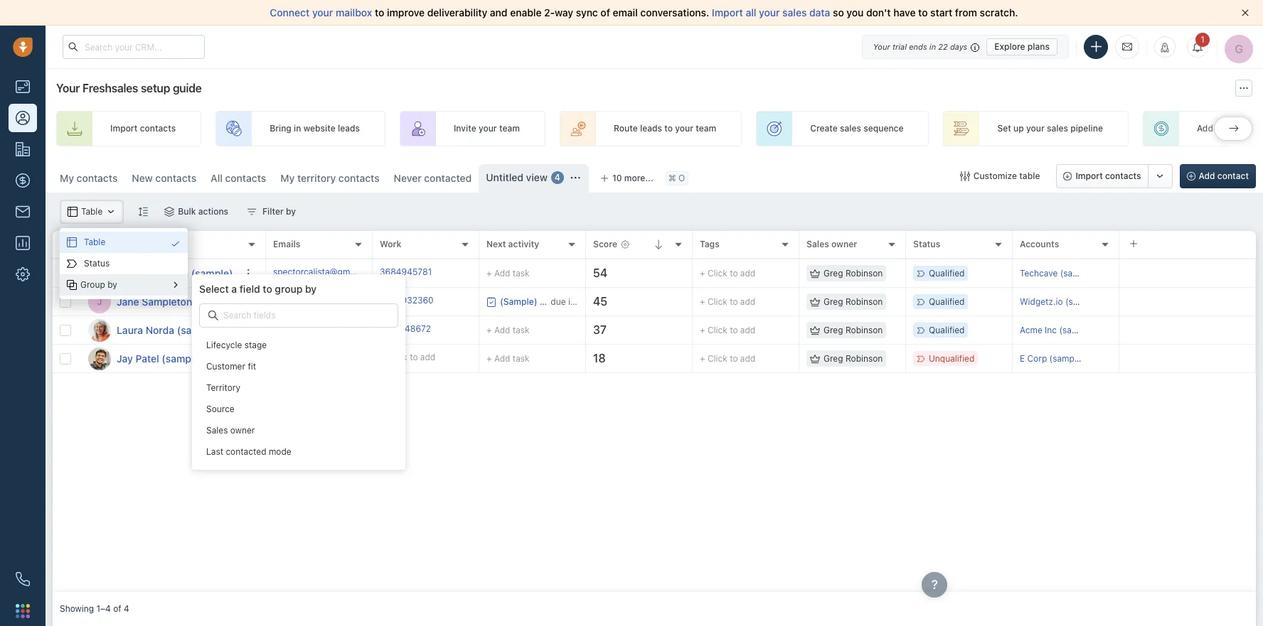 Task type: describe. For each thing, give the bounding box(es) containing it.
2 your from the left
[[759, 6, 780, 18]]

and
[[490, 6, 508, 18]]

import
[[712, 6, 743, 18]]

shade muted image
[[968, 41, 980, 52]]

start
[[931, 6, 953, 18]]

field
[[240, 283, 260, 295]]

container_wx8msf4aqz5i3rn1 image for group by
[[67, 280, 77, 290]]

deliverability
[[427, 6, 488, 18]]

enable
[[510, 6, 542, 18]]

Search your CRM... text field
[[63, 35, 205, 59]]

customer fit
[[206, 362, 256, 372]]

group
[[275, 283, 303, 295]]

you
[[847, 6, 864, 18]]

fit
[[248, 362, 256, 372]]

import all your sales data link
[[712, 6, 833, 18]]

conversations.
[[641, 6, 710, 18]]

data
[[810, 6, 831, 18]]

way
[[555, 6, 574, 18]]

container_wx8msf4aqz5i3rn1 image for status
[[67, 259, 77, 269]]

territory
[[206, 383, 241, 394]]

to for by
[[263, 283, 272, 295]]

1
[[1201, 34, 1205, 45]]

status
[[84, 259, 110, 269]]

by inside menu item
[[108, 280, 117, 291]]

container_wx8msf4aqz5i3rn1 image for group by
[[171, 280, 181, 290]]

explore plans link
[[987, 38, 1058, 55]]

connect your mailbox to improve deliverability and enable 2-way sync of email conversations. import all your sales data so you don't have to start from scratch.
[[270, 6, 1019, 18]]

mailbox
[[336, 6, 372, 18]]

of
[[601, 6, 610, 18]]

source
[[206, 404, 235, 415]]

2 horizontal spatial to
[[919, 6, 928, 18]]

1 link
[[1187, 33, 1210, 58]]

stage
[[245, 340, 267, 351]]

email image
[[1123, 41, 1133, 53]]



Task type: vqa. For each thing, say whether or not it's contained in the screenshot.
all
yes



Task type: locate. For each thing, give the bounding box(es) containing it.
contacted
[[226, 447, 266, 458]]

Search fields field
[[222, 309, 319, 323]]

to
[[375, 6, 384, 18], [919, 6, 928, 18], [263, 283, 272, 295]]

your right all
[[759, 6, 780, 18]]

explore plans
[[995, 41, 1050, 52]]

so
[[833, 6, 844, 18]]

0 horizontal spatial your
[[312, 6, 333, 18]]

sync
[[576, 6, 598, 18]]

2-
[[544, 6, 555, 18]]

plans
[[1028, 41, 1050, 52]]

container_wx8msf4aqz5i3rn1 image for table
[[171, 239, 181, 249]]

1 container_wx8msf4aqz5i3rn1 image from the top
[[171, 239, 181, 249]]

1 vertical spatial container_wx8msf4aqz5i3rn1 image
[[171, 280, 181, 290]]

0 horizontal spatial by
[[108, 280, 117, 291]]

2 container_wx8msf4aqz5i3rn1 image from the top
[[171, 280, 181, 290]]

1 horizontal spatial to
[[375, 6, 384, 18]]

container_wx8msf4aqz5i3rn1 image left table
[[67, 238, 77, 248]]

email
[[613, 6, 638, 18]]

to right mailbox
[[375, 6, 384, 18]]

container_wx8msf4aqz5i3rn1 image down select
[[208, 311, 218, 321]]

a
[[231, 283, 237, 295]]

phone image
[[9, 566, 37, 594]]

connect your mailbox link
[[270, 6, 375, 18]]

select a field to group by
[[199, 283, 317, 295]]

to inside menu
[[263, 283, 272, 295]]

freshworks switcher image
[[16, 605, 30, 619]]

group by
[[80, 280, 117, 291]]

mode
[[269, 447, 291, 458]]

1 horizontal spatial your
[[759, 6, 780, 18]]

container_wx8msf4aqz5i3rn1 image left select
[[171, 280, 181, 290]]

don't
[[867, 6, 891, 18]]

last contacted mode
[[206, 447, 291, 458]]

by
[[108, 280, 117, 291], [305, 283, 317, 295]]

group
[[80, 280, 105, 291]]

container_wx8msf4aqz5i3rn1 image left group at the top of page
[[67, 280, 77, 290]]

container_wx8msf4aqz5i3rn1 image left status
[[67, 259, 77, 269]]

container_wx8msf4aqz5i3rn1 image inside the group by menu item
[[171, 280, 181, 290]]

all
[[746, 6, 757, 18]]

improve
[[387, 6, 425, 18]]

lifecycle
[[206, 340, 242, 351]]

your
[[312, 6, 333, 18], [759, 6, 780, 18]]

from
[[955, 6, 978, 18]]

customer
[[206, 362, 245, 372]]

lifecycle stage
[[206, 340, 267, 351]]

1 your from the left
[[312, 6, 333, 18]]

sales owner
[[206, 426, 255, 436]]

sales
[[206, 426, 228, 436]]

container_wx8msf4aqz5i3rn1 image up the group by menu item
[[171, 239, 181, 249]]

select a field to group by menu
[[60, 228, 406, 470]]

by right group
[[305, 283, 317, 295]]

1 horizontal spatial by
[[305, 283, 317, 295]]

0 horizontal spatial to
[[263, 283, 272, 295]]

container_wx8msf4aqz5i3rn1 image
[[171, 239, 181, 249], [171, 280, 181, 290]]

table
[[84, 237, 105, 248]]

your left mailbox
[[312, 6, 333, 18]]

container_wx8msf4aqz5i3rn1 image inside the group by menu item
[[67, 280, 77, 290]]

to left start
[[919, 6, 928, 18]]

last
[[206, 447, 223, 458]]

0 vertical spatial container_wx8msf4aqz5i3rn1 image
[[171, 239, 181, 249]]

select
[[199, 283, 229, 295]]

sales
[[783, 6, 807, 18]]

explore
[[995, 41, 1026, 52]]

have
[[894, 6, 916, 18]]

container_wx8msf4aqz5i3rn1 image for table
[[67, 238, 77, 248]]

owner
[[230, 426, 255, 436]]

group by menu item
[[60, 275, 188, 296]]

scratch.
[[980, 6, 1019, 18]]

container_wx8msf4aqz5i3rn1 image
[[67, 238, 77, 248], [67, 259, 77, 269], [67, 280, 77, 290], [208, 311, 218, 321]]

to right field
[[263, 283, 272, 295]]

to for deliverability
[[375, 6, 384, 18]]

by right group at the top of page
[[108, 280, 117, 291]]

connect
[[270, 6, 310, 18]]



